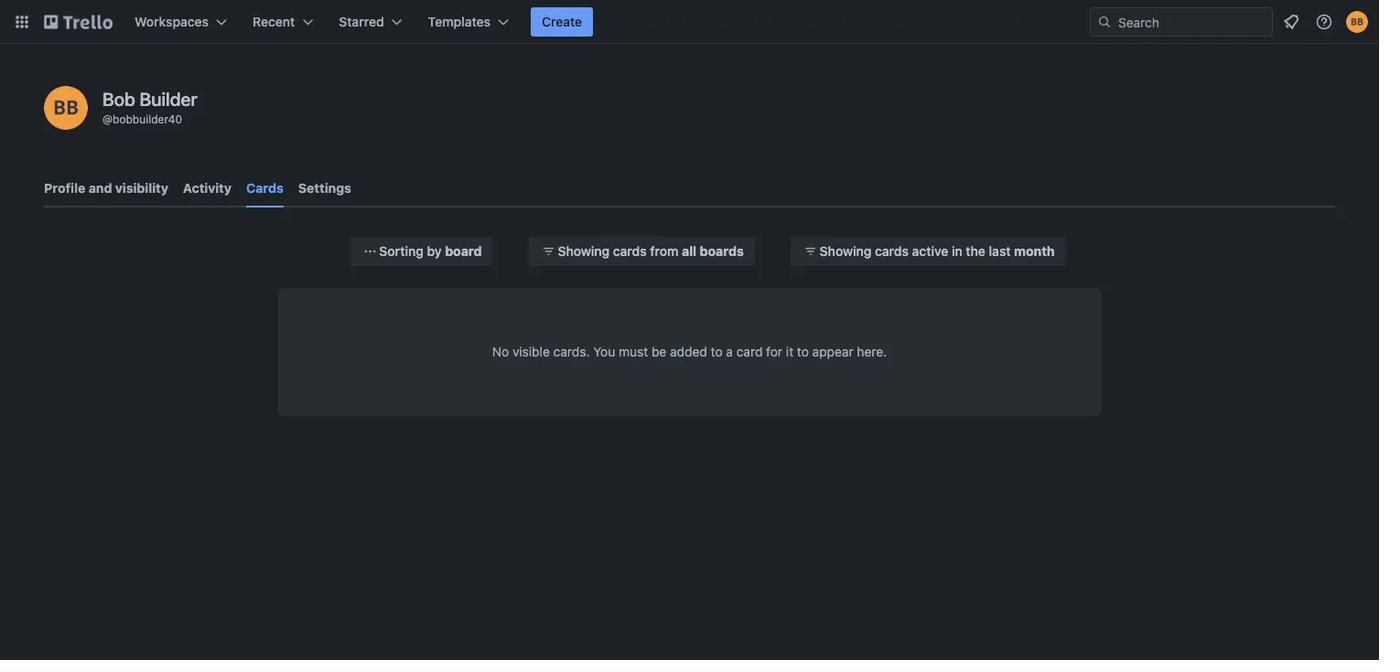 Task type: locate. For each thing, give the bounding box(es) containing it.
boards
[[700, 244, 744, 259]]

sm image right board
[[540, 243, 558, 261]]

1 horizontal spatial showing
[[820, 244, 872, 259]]

last
[[989, 244, 1011, 259]]

search image
[[1098, 15, 1112, 29]]

visible
[[513, 345, 550, 360]]

and
[[89, 181, 112, 196]]

bob builder (bobbuilder40) image
[[1346, 11, 1368, 33]]

cards
[[613, 244, 647, 259], [875, 244, 909, 259]]

to left "a"
[[711, 345, 723, 360]]

no
[[492, 345, 509, 360]]

board
[[445, 244, 482, 259]]

to right it
[[797, 345, 809, 360]]

0 horizontal spatial to
[[711, 345, 723, 360]]

showing left from
[[558, 244, 610, 259]]

active
[[912, 244, 949, 259]]

sm image
[[540, 243, 558, 261], [802, 243, 820, 261]]

visibility
[[115, 181, 168, 196]]

to
[[711, 345, 723, 360], [797, 345, 809, 360]]

added
[[670, 345, 707, 360]]

1 showing from the left
[[558, 244, 610, 259]]

sm image right boards
[[802, 243, 820, 261]]

1 horizontal spatial sm image
[[802, 243, 820, 261]]

back to home image
[[44, 7, 113, 37]]

in
[[952, 244, 963, 259]]

must
[[619, 345, 648, 360]]

2 to from the left
[[797, 345, 809, 360]]

showing for showing cards from all boards
[[558, 244, 610, 259]]

1 horizontal spatial cards
[[875, 244, 909, 259]]

builder
[[140, 88, 198, 109]]

sm image for showing cards active in the last month
[[802, 243, 820, 261]]

1 horizontal spatial to
[[797, 345, 809, 360]]

1 cards from the left
[[613, 244, 647, 259]]

profile and visibility
[[44, 181, 168, 196]]

2 showing from the left
[[820, 244, 872, 259]]

bob builder @ bobbuilder40
[[103, 88, 198, 125]]

bob
[[103, 88, 135, 109]]

showing
[[558, 244, 610, 259], [820, 244, 872, 259]]

@
[[103, 113, 113, 125]]

cards left active
[[875, 244, 909, 259]]

sorting
[[379, 244, 424, 259]]

templates button
[[417, 7, 520, 37]]

cards.
[[553, 345, 590, 360]]

settings link
[[298, 172, 351, 205]]

here.
[[857, 345, 887, 360]]

2 sm image from the left
[[802, 243, 820, 261]]

all
[[682, 244, 697, 259]]

0 notifications image
[[1281, 11, 1303, 33]]

2 cards from the left
[[875, 244, 909, 259]]

0 horizontal spatial cards
[[613, 244, 647, 259]]

recent
[[253, 14, 295, 29]]

0 horizontal spatial showing
[[558, 244, 610, 259]]

showing left active
[[820, 244, 872, 259]]

create
[[542, 14, 582, 29]]

cards left from
[[613, 244, 647, 259]]

showing cards active in the last month
[[820, 244, 1055, 259]]

templates
[[428, 14, 491, 29]]

profile and visibility link
[[44, 172, 168, 205]]

cards for from
[[613, 244, 647, 259]]

1 sm image from the left
[[540, 243, 558, 261]]

sm image
[[361, 243, 379, 261]]

showing for showing cards active in the last month
[[820, 244, 872, 259]]

sm image for showing cards from all boards
[[540, 243, 558, 261]]

0 horizontal spatial sm image
[[540, 243, 558, 261]]

profile
[[44, 181, 85, 196]]

activity link
[[183, 172, 232, 205]]

by
[[427, 244, 442, 259]]

create button
[[531, 7, 593, 37]]



Task type: describe. For each thing, give the bounding box(es) containing it.
cards for active
[[875, 244, 909, 259]]

a
[[726, 345, 733, 360]]

showing cards from all boards
[[558, 244, 744, 259]]

open information menu image
[[1315, 13, 1334, 31]]

card
[[737, 345, 763, 360]]

primary element
[[0, 0, 1379, 44]]

bobbuilder40
[[113, 113, 182, 125]]

month
[[1014, 244, 1055, 259]]

workspaces button
[[124, 7, 238, 37]]

sorting by board
[[379, 244, 482, 259]]

bob builder (bobbuilder40) image
[[44, 86, 88, 130]]

recent button
[[242, 7, 324, 37]]

starred button
[[328, 7, 413, 37]]

workspaces
[[135, 14, 209, 29]]

it
[[786, 345, 794, 360]]

cards
[[246, 181, 284, 196]]

appear
[[813, 345, 854, 360]]

the
[[966, 244, 986, 259]]

1 to from the left
[[711, 345, 723, 360]]

for
[[766, 345, 783, 360]]

you
[[593, 345, 615, 360]]

activity
[[183, 181, 232, 196]]

Search field
[[1112, 8, 1272, 36]]

cards link
[[246, 172, 284, 208]]

starred
[[339, 14, 384, 29]]

no visible cards. you must be added to a card for it to appear here.
[[492, 345, 887, 360]]

from
[[650, 244, 679, 259]]

settings
[[298, 181, 351, 196]]

be
[[652, 345, 667, 360]]



Task type: vqa. For each thing, say whether or not it's contained in the screenshot.
the Search boards 'text box'
no



